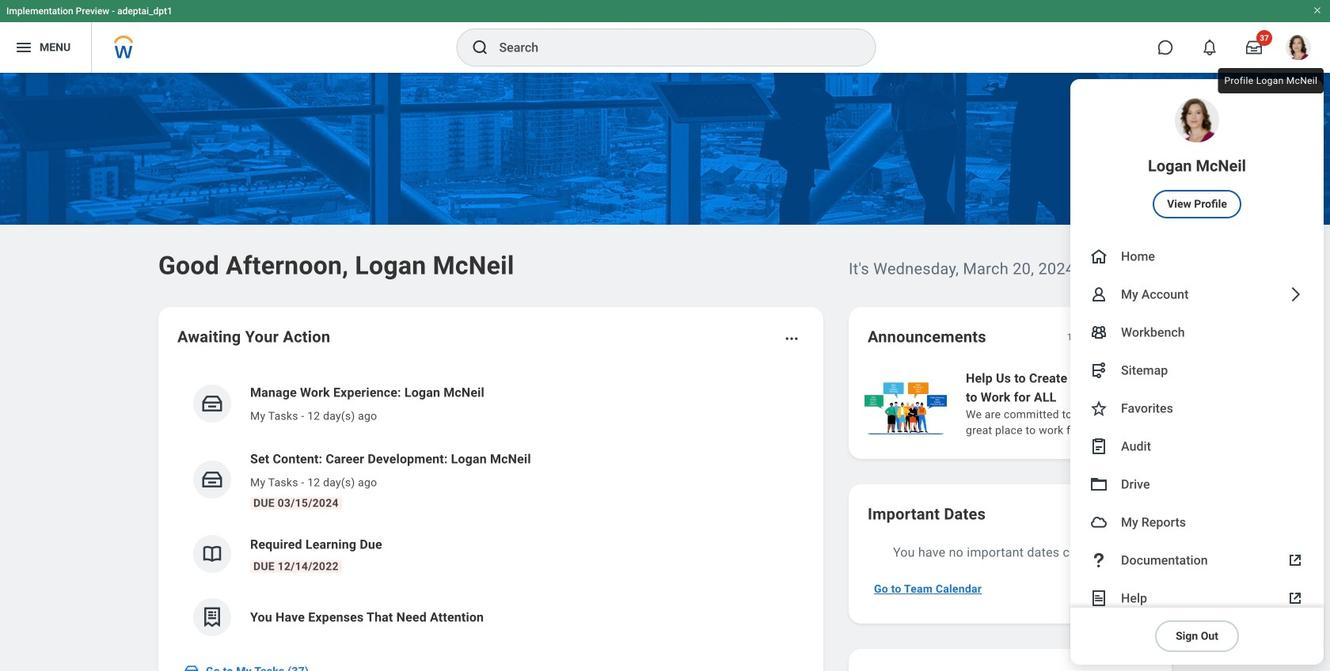Task type: locate. For each thing, give the bounding box(es) containing it.
chevron right image
[[1286, 285, 1305, 304]]

close environment banner image
[[1313, 6, 1323, 15]]

5 menu item from the top
[[1071, 352, 1324, 390]]

6 menu item from the top
[[1071, 390, 1324, 428]]

0 horizontal spatial inbox image
[[184, 664, 200, 672]]

status
[[1067, 331, 1093, 344]]

folder open image
[[1090, 475, 1109, 494]]

inbox image
[[200, 392, 224, 416], [184, 664, 200, 672]]

1 menu item from the top
[[1071, 79, 1324, 238]]

related actions image
[[784, 331, 800, 347]]

8 menu item from the top
[[1071, 466, 1324, 504]]

banner
[[0, 0, 1331, 665]]

question image
[[1090, 551, 1109, 570]]

logan mcneil image
[[1286, 35, 1312, 60]]

11 menu item from the top
[[1071, 580, 1324, 618]]

ext link image
[[1286, 551, 1305, 570], [1286, 589, 1305, 608]]

main content
[[0, 73, 1331, 672]]

menu
[[1071, 79, 1324, 665]]

ext link image for 11th menu item
[[1286, 589, 1305, 608]]

endpoints image
[[1090, 361, 1109, 380]]

1 vertical spatial ext link image
[[1286, 589, 1305, 608]]

menu item
[[1071, 79, 1324, 238], [1071, 238, 1324, 276], [1071, 276, 1324, 314], [1071, 314, 1324, 352], [1071, 352, 1324, 390], [1071, 390, 1324, 428], [1071, 428, 1324, 466], [1071, 466, 1324, 504], [1071, 504, 1324, 542], [1071, 542, 1324, 580], [1071, 580, 1324, 618]]

0 vertical spatial inbox image
[[200, 392, 224, 416]]

contact card matrix manager image
[[1090, 323, 1109, 342]]

user image
[[1090, 285, 1109, 304]]

1 horizontal spatial inbox image
[[200, 392, 224, 416]]

2 menu item from the top
[[1071, 238, 1324, 276]]

1 vertical spatial inbox image
[[184, 664, 200, 672]]

dashboard expenses image
[[200, 606, 224, 630]]

document image
[[1090, 589, 1109, 608]]

avatar image
[[1090, 513, 1109, 532]]

list
[[862, 368, 1331, 440], [177, 371, 805, 650]]

1 ext link image from the top
[[1286, 551, 1305, 570]]

0 vertical spatial ext link image
[[1286, 551, 1305, 570]]

inbox large image
[[1247, 40, 1263, 55]]

tooltip
[[1215, 65, 1328, 97]]

2 ext link image from the top
[[1286, 589, 1305, 608]]

inbox image
[[200, 468, 224, 492]]



Task type: describe. For each thing, give the bounding box(es) containing it.
chevron right small image
[[1133, 330, 1149, 345]]

ext link image for 2nd menu item from the bottom
[[1286, 551, 1305, 570]]

justify image
[[14, 38, 33, 57]]

9 menu item from the top
[[1071, 504, 1324, 542]]

7 menu item from the top
[[1071, 428, 1324, 466]]

3 menu item from the top
[[1071, 276, 1324, 314]]

book open image
[[200, 543, 224, 566]]

home image
[[1090, 247, 1109, 266]]

1 horizontal spatial list
[[862, 368, 1331, 440]]

notifications large image
[[1202, 40, 1218, 55]]

0 horizontal spatial list
[[177, 371, 805, 650]]

10 menu item from the top
[[1071, 542, 1324, 580]]

star image
[[1090, 399, 1109, 418]]

paste image
[[1090, 437, 1109, 456]]

chevron left small image
[[1104, 330, 1120, 345]]

search image
[[471, 38, 490, 57]]

4 menu item from the top
[[1071, 314, 1324, 352]]

Search Workday  search field
[[499, 30, 843, 65]]



Task type: vqa. For each thing, say whether or not it's contained in the screenshot.
seventh menu item from the top
yes



